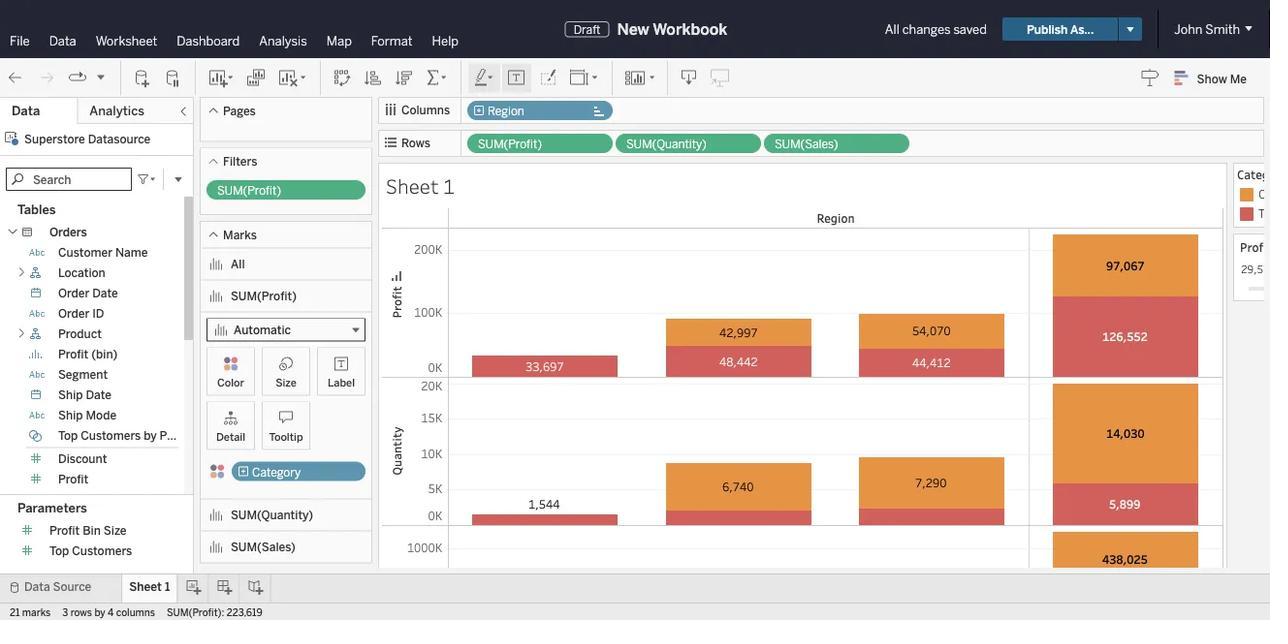 Task type: vqa. For each thing, say whether or not it's contained in the screenshot.
top 1
yes



Task type: locate. For each thing, give the bounding box(es) containing it.
0 horizontal spatial sheet
[[129, 580, 162, 594]]

sheet
[[386, 173, 439, 199], [129, 580, 162, 594]]

ship down segment
[[58, 388, 83, 402]]

all left changes
[[885, 21, 900, 37]]

me
[[1230, 72, 1247, 86]]

1 vertical spatial customers
[[72, 544, 132, 558]]

0 vertical spatial all
[[885, 21, 900, 37]]

data guide image
[[1141, 68, 1160, 87]]

0 vertical spatial sum(sales)
[[775, 137, 838, 151]]

1 horizontal spatial sum(quantity)
[[626, 137, 707, 151]]

dashboard
[[177, 33, 240, 48]]

replay animation image
[[95, 71, 107, 83]]

sheet 1 up columns
[[129, 580, 170, 594]]

order up the 'order id'
[[58, 287, 90, 301]]

ship down the ship date
[[58, 409, 83, 423]]

date up mode at the left of page
[[86, 388, 112, 402]]

3
[[62, 607, 68, 619]]

highlight image
[[473, 68, 496, 88]]

1 order from the top
[[58, 287, 90, 301]]

0 horizontal spatial sum(sales)
[[231, 540, 296, 554]]

download image
[[680, 68, 699, 88]]

1 vertical spatial date
[[86, 388, 112, 402]]

ship for ship mode
[[58, 409, 83, 423]]

0 vertical spatial ship
[[58, 388, 83, 402]]

parameters
[[17, 501, 87, 516]]

undo image
[[6, 68, 25, 88]]

1 horizontal spatial sheet 1
[[386, 173, 455, 199]]

sum(profit)
[[478, 137, 542, 151], [217, 184, 281, 198], [231, 289, 297, 303]]

1 vertical spatial by
[[94, 607, 105, 619]]

1 vertical spatial sum(profit)
[[217, 184, 281, 198]]

top down profit bin size
[[49, 544, 69, 558]]

1 vertical spatial size
[[104, 524, 126, 538]]

0 vertical spatial top
[[58, 429, 78, 443]]

publish
[[1027, 22, 1068, 36]]

sheet 1 down rows
[[386, 173, 455, 199]]

1 vertical spatial ship
[[58, 409, 83, 423]]

0 vertical spatial size
[[276, 376, 297, 389]]

new
[[617, 20, 650, 38]]

order for order date
[[58, 287, 90, 301]]

all
[[885, 21, 900, 37], [231, 257, 245, 271]]

data down undo icon
[[12, 103, 40, 119]]

region
[[488, 104, 524, 118], [817, 210, 855, 226]]

customers down bin
[[72, 544, 132, 558]]

orders
[[49, 225, 87, 240]]

date
[[92, 287, 118, 301], [86, 388, 112, 402]]

1 vertical spatial sheet 1
[[129, 580, 170, 594]]

collapse image
[[177, 106, 189, 117]]

sheet 1
[[386, 173, 455, 199], [129, 580, 170, 594]]

columns
[[401, 103, 450, 117]]

data up marks at the bottom of the page
[[24, 580, 50, 594]]

format
[[371, 33, 413, 48]]

filters
[[223, 155, 257, 169]]

customer
[[58, 246, 113, 260]]

1 down columns
[[443, 173, 455, 199]]

223,619
[[227, 607, 263, 619]]

0 horizontal spatial by
[[94, 607, 105, 619]]

1 horizontal spatial sum(sales)
[[775, 137, 838, 151]]

sum(profit) down hide mark labels image
[[478, 137, 542, 151]]

data
[[49, 33, 76, 48], [12, 103, 40, 119], [24, 580, 50, 594]]

customers
[[81, 429, 141, 443], [72, 544, 132, 558]]

0 vertical spatial date
[[92, 287, 118, 301]]

analysis
[[259, 33, 307, 48]]

mode
[[86, 409, 116, 423]]

profit left detail
[[160, 429, 190, 443]]

0 vertical spatial sheet 1
[[386, 173, 455, 199]]

2 ship from the top
[[58, 409, 83, 423]]

size up tooltip
[[276, 376, 297, 389]]

discount
[[58, 452, 107, 466]]

order date
[[58, 287, 118, 301]]

sum(quantity)
[[626, 137, 707, 151], [231, 508, 313, 522]]

superstore
[[24, 132, 85, 146]]

new workbook
[[617, 20, 728, 38]]

1 horizontal spatial by
[[144, 429, 157, 443]]

4
[[108, 607, 114, 619]]

all down marks
[[231, 257, 245, 271]]

1 vertical spatial sum(sales)
[[231, 540, 296, 554]]

name
[[115, 246, 148, 260]]

product
[[58, 327, 102, 341]]

data source
[[24, 580, 91, 594]]

1 vertical spatial region
[[817, 210, 855, 226]]

21 marks
[[10, 607, 51, 619]]

1 vertical spatial order
[[58, 307, 90, 321]]

show
[[1197, 72, 1227, 86]]

1
[[443, 173, 455, 199], [165, 580, 170, 594]]

profit up quantity
[[58, 473, 89, 487]]

help
[[432, 33, 459, 48]]

order id
[[58, 307, 104, 321]]

top up discount
[[58, 429, 78, 443]]

2 vertical spatial data
[[24, 580, 50, 594]]

profit
[[1240, 239, 1270, 255], [58, 348, 89, 362], [160, 429, 190, 443], [58, 473, 89, 487], [49, 524, 80, 538]]

sheet up columns
[[129, 580, 162, 594]]

2 order from the top
[[58, 307, 90, 321]]

ship
[[58, 388, 83, 402], [58, 409, 83, 423]]

size
[[276, 376, 297, 389], [104, 524, 126, 538]]

by
[[144, 429, 157, 443], [94, 607, 105, 619]]

1 up sum(profit):
[[165, 580, 170, 594]]

1 horizontal spatial size
[[276, 376, 297, 389]]

all changes saved
[[885, 21, 987, 37]]

size right bin
[[104, 524, 126, 538]]

totals image
[[426, 68, 449, 88]]

order
[[58, 287, 90, 301], [58, 307, 90, 321]]

0 vertical spatial order
[[58, 287, 90, 301]]

1 vertical spatial sum(quantity)
[[231, 508, 313, 522]]

by for 4
[[94, 607, 105, 619]]

top
[[58, 429, 78, 443], [49, 544, 69, 558]]

1 vertical spatial all
[[231, 257, 245, 271]]

redo image
[[37, 68, 56, 88]]

detail
[[216, 431, 245, 444]]

1 horizontal spatial sheet
[[386, 173, 439, 199]]

profit up 29,571
[[1240, 239, 1270, 255]]

te
[[1259, 206, 1270, 222]]

0 vertical spatial sum(profit)
[[478, 137, 542, 151]]

sum(sales)
[[775, 137, 838, 151], [231, 540, 296, 554]]

1 horizontal spatial all
[[885, 21, 900, 37]]

date up id
[[92, 287, 118, 301]]

2 vertical spatial sum(profit)
[[231, 289, 297, 303]]

sum(quantity) down category
[[231, 508, 313, 522]]

customers down mode at the left of page
[[81, 429, 141, 443]]

marks. press enter to open the view data window.. use arrow keys to navigate data visualization elements. image
[[448, 228, 1224, 621]]

sum(quantity) down download icon
[[626, 137, 707, 151]]

order up product
[[58, 307, 90, 321]]

profit down product
[[58, 348, 89, 362]]

sorted ascending by sum of profit within region image
[[390, 269, 404, 283]]

sheet down rows
[[386, 173, 439, 199]]

location
[[58, 266, 105, 280]]

1 horizontal spatial 1
[[443, 173, 455, 199]]

0 horizontal spatial sheet 1
[[129, 580, 170, 594]]

21
[[10, 607, 20, 619]]

1 vertical spatial top
[[49, 544, 69, 558]]

marks
[[22, 607, 51, 619]]

workbook
[[653, 20, 728, 38]]

hide mark labels image
[[507, 68, 527, 88]]

ship for ship date
[[58, 388, 83, 402]]

sorted ascending by sum of profit within region image
[[364, 68, 383, 88]]

data up replay animation icon
[[49, 33, 76, 48]]

profit down parameters
[[49, 524, 80, 538]]

show me
[[1197, 72, 1247, 86]]

show me button
[[1166, 63, 1264, 93]]

3 rows by 4 columns
[[62, 607, 155, 619]]

0 horizontal spatial all
[[231, 257, 245, 271]]

1 ship from the top
[[58, 388, 83, 402]]

label
[[328, 376, 355, 389]]

smith
[[1206, 21, 1240, 37]]

0 vertical spatial region
[[488, 104, 524, 118]]

0 vertical spatial by
[[144, 429, 157, 443]]

0 vertical spatial sheet
[[386, 173, 439, 199]]

1 horizontal spatial region
[[817, 210, 855, 226]]

fit image
[[569, 68, 600, 88]]

1 vertical spatial 1
[[165, 580, 170, 594]]

ship date
[[58, 388, 112, 402]]

of
[[1259, 186, 1270, 202]]

new worksheet image
[[208, 68, 235, 88]]

id
[[92, 307, 104, 321]]

rows
[[401, 136, 430, 150]]

clear sheet image
[[277, 68, 308, 88]]

top for top customers
[[49, 544, 69, 558]]

customer name
[[58, 246, 148, 260]]

0 vertical spatial customers
[[81, 429, 141, 443]]

sum(profit) down filters
[[217, 184, 281, 198]]

sum(profit) down marks
[[231, 289, 297, 303]]



Task type: describe. For each thing, give the bounding box(es) containing it.
saved
[[954, 21, 987, 37]]

order for order id
[[58, 307, 90, 321]]

0 horizontal spatial size
[[104, 524, 126, 538]]

segment
[[58, 368, 108, 382]]

Search text field
[[6, 168, 132, 191]]

1 vertical spatial data
[[12, 103, 40, 119]]

source
[[53, 580, 91, 594]]

columns
[[116, 607, 155, 619]]

file
[[10, 33, 30, 48]]

top customers
[[49, 544, 132, 558]]

sorted descending by sum of profit within region image
[[395, 68, 414, 88]]

tables
[[17, 202, 56, 218]]

superstore datasource
[[24, 132, 151, 146]]

all for all changes saved
[[885, 21, 900, 37]]

te option
[[1237, 205, 1270, 224]]

publish as... button
[[1003, 17, 1118, 41]]

format workbook image
[[538, 68, 558, 88]]

category
[[252, 465, 301, 480]]

by for profit
[[144, 429, 157, 443]]

analytics
[[90, 103, 144, 119]]

all for all
[[231, 257, 245, 271]]

customers for top customers
[[72, 544, 132, 558]]

of option
[[1237, 185, 1270, 205]]

0 horizontal spatial region
[[488, 104, 524, 118]]

worksheet
[[96, 33, 157, 48]]

0 vertical spatial 1
[[443, 173, 455, 199]]

swap rows and columns image
[[333, 68, 352, 88]]

date for order date
[[92, 287, 118, 301]]

sum(profit): 223,619
[[167, 607, 263, 619]]

profit (bin)
[[58, 348, 118, 362]]

29,571
[[1241, 262, 1270, 276]]

sum(profit) for rows
[[478, 137, 542, 151]]

replay animation image
[[68, 68, 87, 88]]

as...
[[1070, 22, 1094, 36]]

changes
[[903, 21, 951, 37]]

tooltip
[[269, 431, 303, 444]]

top customers by profit
[[58, 429, 190, 443]]

marks
[[223, 228, 257, 242]]

(bin)
[[91, 348, 118, 362]]

0 vertical spatial data
[[49, 33, 76, 48]]

1 vertical spatial sheet
[[129, 580, 162, 594]]

catego
[[1237, 167, 1270, 183]]

bin
[[83, 524, 101, 538]]

quantity
[[58, 493, 106, 507]]

duplicate image
[[246, 68, 266, 88]]

show/hide cards image
[[624, 68, 656, 88]]

customers for top customers by profit
[[81, 429, 141, 443]]

john smith
[[1175, 21, 1240, 37]]

top for top customers by profit
[[58, 429, 78, 443]]

john
[[1175, 21, 1203, 37]]

date for ship date
[[86, 388, 112, 402]]

ship mode
[[58, 409, 116, 423]]

0 horizontal spatial sum(quantity)
[[231, 508, 313, 522]]

new data source image
[[133, 68, 152, 88]]

profit bin size
[[49, 524, 126, 538]]

pause auto updates image
[[164, 68, 183, 88]]

map
[[327, 33, 352, 48]]

0 horizontal spatial 1
[[165, 580, 170, 594]]

to use edit in desktop, save the workbook outside of personal space image
[[711, 68, 730, 88]]

publish as...
[[1027, 22, 1094, 36]]

sum(profit) for filters
[[217, 184, 281, 198]]

draft
[[574, 22, 601, 36]]

0 vertical spatial sum(quantity)
[[626, 137, 707, 151]]

color
[[217, 376, 244, 389]]

pages
[[223, 104, 256, 118]]

datasource
[[88, 132, 151, 146]]

rows
[[71, 607, 92, 619]]

sum(profit):
[[167, 607, 224, 619]]



